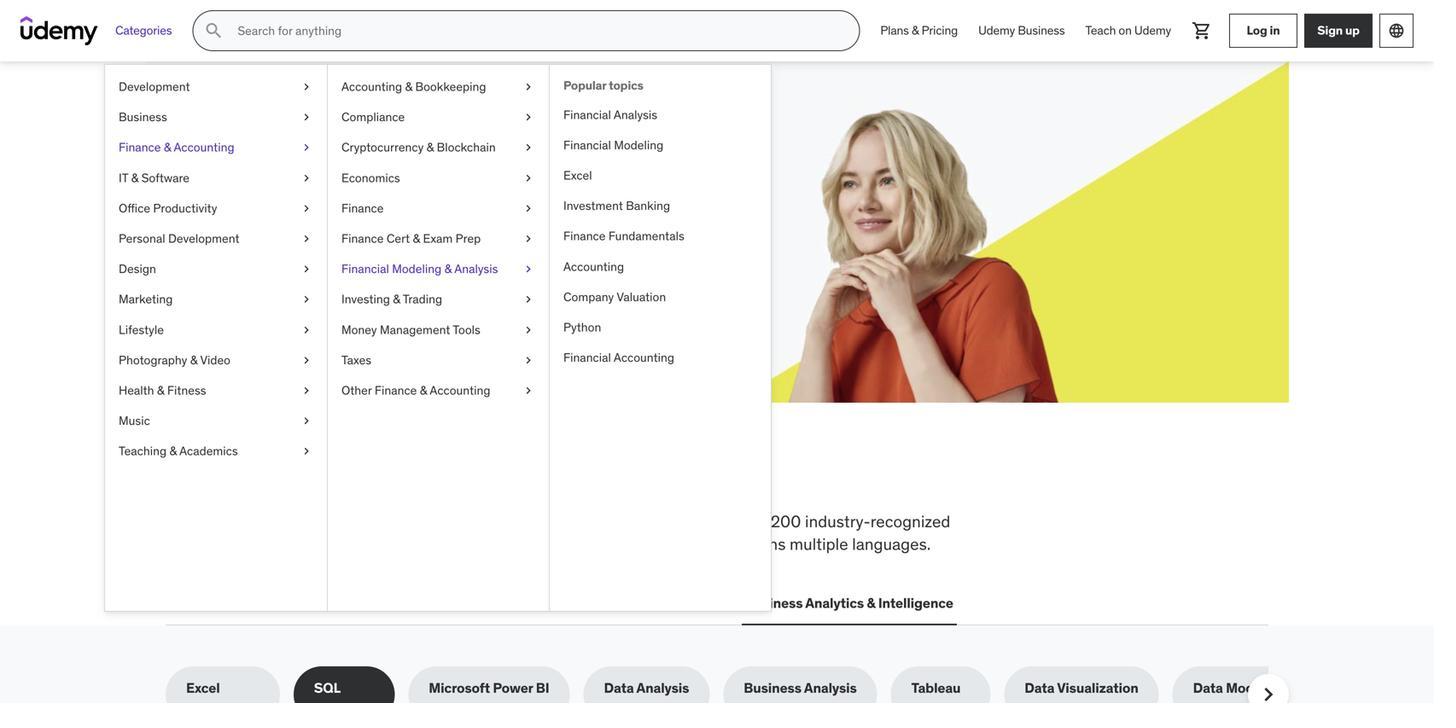Task type: describe. For each thing, give the bounding box(es) containing it.
data for data science
[[519, 595, 549, 612]]

accounting down python link on the top of the page
[[614, 350, 675, 365]]

our
[[268, 534, 291, 555]]

economics
[[342, 170, 400, 186]]

shopping cart with 0 items image
[[1192, 20, 1212, 41]]

personal development link
[[105, 224, 327, 254]]

money management tools link
[[328, 315, 549, 345]]

cryptocurrency
[[342, 140, 424, 155]]

& for video
[[190, 352, 198, 368]]

health & fitness
[[119, 383, 206, 398]]

xsmall image for personal development
[[300, 231, 313, 247]]

xsmall image for taxes
[[522, 352, 535, 369]]

through
[[272, 197, 320, 215]]

languages.
[[852, 534, 931, 555]]

xsmall image for investing & trading
[[522, 291, 535, 308]]

excel link
[[550, 161, 771, 191]]

cryptocurrency & blockchain link
[[328, 133, 549, 163]]

Search for anything text field
[[234, 16, 839, 45]]

it for it certifications
[[307, 595, 318, 612]]

financial modeling & analysis link
[[328, 254, 549, 284]]

rounded
[[457, 534, 517, 555]]

analytics
[[806, 595, 864, 612]]

leadership button
[[425, 583, 502, 624]]

sign
[[1318, 23, 1343, 38]]

intelligence
[[878, 595, 954, 612]]

financial modeling
[[564, 137, 664, 153]]

analysis for data analysis
[[637, 680, 689, 697]]

teaching & academics link
[[105, 436, 327, 467]]

200
[[771, 511, 801, 532]]

xsmall image for development
[[300, 79, 313, 95]]

lifestyle link
[[105, 315, 327, 345]]

economics link
[[328, 163, 549, 193]]

data for data modeling
[[1193, 680, 1223, 697]]

microsoft power bi
[[429, 680, 549, 697]]

it for it & software
[[119, 170, 128, 186]]

popular topics
[[564, 78, 644, 93]]

covering critical workplace skills to technical topics, including prep content for over 200 industry-recognized certifications, our catalog supports well-rounded professional development and spans multiple languages.
[[166, 511, 951, 555]]

xsmall image for finance & accounting
[[300, 139, 313, 156]]

0 vertical spatial in
[[1270, 23, 1280, 38]]

xsmall image for financial modeling & analysis
[[522, 261, 535, 278]]

pricing
[[922, 23, 958, 38]]

for inside skills for your future expand your potential with a course. starting at just $12.99 through dec 15.
[[309, 136, 349, 171]]

potential
[[306, 178, 360, 196]]

analysis for financial analysis
[[614, 107, 658, 122]]

choose a language image
[[1388, 22, 1405, 39]]

taxes link
[[328, 345, 549, 376]]

investment banking
[[564, 198, 670, 214]]

money management tools
[[342, 322, 481, 337]]

for inside 'covering critical workplace skills to technical topics, including prep content for over 200 industry-recognized certifications, our catalog supports well-rounded professional development and spans multiple languages.'
[[712, 511, 732, 532]]

1 horizontal spatial your
[[354, 136, 416, 171]]

& down finance cert & exam prep link
[[444, 261, 452, 277]]

future
[[421, 136, 504, 171]]

development for personal
[[168, 231, 240, 246]]

well-
[[421, 534, 457, 555]]

accounting up compliance
[[342, 79, 402, 94]]

place
[[645, 455, 734, 499]]

industry-
[[805, 511, 871, 532]]

data for data analysis
[[604, 680, 634, 697]]

modeling for financial modeling & analysis
[[392, 261, 442, 277]]

web development
[[169, 595, 286, 612]]

1 vertical spatial your
[[276, 178, 303, 196]]

health
[[119, 383, 154, 398]]

excel inside topic filters element
[[186, 680, 220, 697]]

xsmall image for teaching & academics
[[300, 443, 313, 460]]

finance for finance cert & exam prep
[[342, 231, 384, 246]]

& right cert at the left of the page
[[413, 231, 420, 246]]

sql
[[314, 680, 341, 697]]

sign up
[[1318, 23, 1360, 38]]

accounting down taxes link
[[430, 383, 491, 398]]

with
[[363, 178, 389, 196]]

business for business analytics & intelligence
[[745, 595, 803, 612]]

company
[[564, 289, 614, 305]]

& for fitness
[[157, 383, 164, 398]]

office productivity link
[[105, 193, 327, 224]]

investment
[[564, 198, 623, 214]]

photography
[[119, 352, 187, 368]]

teaching
[[119, 444, 167, 459]]

a
[[392, 178, 400, 196]]

log
[[1247, 23, 1268, 38]]

categories
[[115, 23, 172, 38]]

data modeling
[[1193, 680, 1286, 697]]

multiple
[[790, 534, 848, 555]]

excel inside 'link'
[[564, 168, 592, 183]]

all
[[166, 455, 216, 499]]

up
[[1346, 23, 1360, 38]]

business analysis
[[744, 680, 857, 697]]

cryptocurrency & blockchain
[[342, 140, 496, 155]]

company valuation
[[564, 289, 666, 305]]

python link
[[550, 312, 771, 343]]

investing & trading
[[342, 292, 442, 307]]

finance for finance
[[342, 201, 384, 216]]

xsmall image for design
[[300, 261, 313, 278]]

bookkeeping
[[415, 79, 486, 94]]

blockchain
[[437, 140, 496, 155]]

& for software
[[131, 170, 138, 186]]

office
[[119, 201, 150, 216]]

accounting & bookkeeping link
[[328, 72, 549, 102]]

one
[[577, 455, 638, 499]]

teach on udemy
[[1086, 23, 1171, 38]]

design
[[119, 261, 156, 277]]

finance & accounting link
[[105, 133, 327, 163]]

finance for finance & accounting
[[119, 140, 161, 155]]

cert
[[387, 231, 410, 246]]

xsmall image for other finance & accounting
[[522, 382, 535, 399]]

photography & video link
[[105, 345, 327, 376]]

python
[[564, 320, 601, 335]]

leadership
[[428, 595, 499, 612]]

expand
[[227, 178, 273, 196]]

xsmall image for photography & video
[[300, 352, 313, 369]]

& for academics
[[169, 444, 177, 459]]

tools
[[453, 322, 481, 337]]

spans
[[743, 534, 786, 555]]

money
[[342, 322, 377, 337]]

professional
[[521, 534, 610, 555]]

xsmall image for finance
[[522, 200, 535, 217]]



Task type: locate. For each thing, give the bounding box(es) containing it.
1 vertical spatial development
[[168, 231, 240, 246]]

1 vertical spatial in
[[538, 455, 571, 499]]

certifications,
[[166, 534, 264, 555]]

to
[[405, 511, 420, 532]]

finance right 'other'
[[375, 383, 417, 398]]

accounting
[[342, 79, 402, 94], [174, 140, 234, 155], [564, 259, 624, 274], [614, 350, 675, 365], [430, 383, 491, 398]]

it inside it & software 'link'
[[119, 170, 128, 186]]

skills up supports
[[365, 511, 402, 532]]

investing & trading link
[[328, 284, 549, 315]]

modeling for data modeling
[[1226, 680, 1286, 697]]

& down taxes link
[[420, 383, 427, 398]]

supports
[[353, 534, 417, 555]]

development link
[[105, 72, 327, 102]]

2 vertical spatial modeling
[[1226, 680, 1286, 697]]

finance link
[[328, 193, 549, 224]]

and
[[712, 534, 739, 555]]

for up and
[[712, 511, 732, 532]]

xsmall image for music
[[300, 413, 313, 430]]

skills up workplace
[[283, 455, 375, 499]]

accounting & bookkeeping
[[342, 79, 486, 94]]

visualization
[[1057, 680, 1139, 697]]

2 udemy from the left
[[1135, 23, 1171, 38]]

on
[[1119, 23, 1132, 38]]

& for accounting
[[164, 140, 171, 155]]

1 horizontal spatial it
[[307, 595, 318, 612]]

development down office productivity link
[[168, 231, 240, 246]]

xsmall image inside the 'music' link
[[300, 413, 313, 430]]

financial for financial accounting
[[564, 350, 611, 365]]

1 horizontal spatial modeling
[[614, 137, 664, 153]]

log in link
[[1230, 14, 1298, 48]]

xsmall image for money management tools
[[522, 322, 535, 338]]

xsmall image inside it & software 'link'
[[300, 170, 313, 186]]

your up through
[[276, 178, 303, 196]]

xsmall image for it & software
[[300, 170, 313, 186]]

design link
[[105, 254, 327, 284]]

management
[[380, 322, 450, 337]]

finance inside 'financial modeling & analysis' "element"
[[564, 229, 606, 244]]

it up office
[[119, 170, 128, 186]]

modeling
[[614, 137, 664, 153], [392, 261, 442, 277], [1226, 680, 1286, 697]]

udemy business
[[979, 23, 1065, 38]]

0 horizontal spatial udemy
[[979, 23, 1015, 38]]

xsmall image inside teaching & academics link
[[300, 443, 313, 460]]

data left visualization
[[1025, 680, 1055, 697]]

prep
[[615, 511, 649, 532]]

other finance & accounting
[[342, 383, 491, 398]]

modeling for financial modeling
[[614, 137, 664, 153]]

xsmall image inside personal development link
[[300, 231, 313, 247]]

0 horizontal spatial excel
[[186, 680, 220, 697]]

modeling inside "element"
[[614, 137, 664, 153]]

xsmall image inside development link
[[300, 79, 313, 95]]

lifestyle
[[119, 322, 164, 337]]

& for trading
[[393, 292, 400, 307]]

teach
[[1086, 23, 1116, 38]]

business for business analysis
[[744, 680, 802, 697]]

music
[[119, 413, 150, 429]]

other
[[342, 383, 372, 398]]

xsmall image inside economics "link"
[[522, 170, 535, 186]]

xsmall image for office productivity
[[300, 200, 313, 217]]

xsmall image inside accounting & bookkeeping link
[[522, 79, 535, 95]]

1 horizontal spatial in
[[1270, 23, 1280, 38]]

all the skills you need in one place
[[166, 455, 734, 499]]

accounting link
[[550, 252, 771, 282]]

it certifications
[[307, 595, 408, 612]]

financial down financial analysis
[[564, 137, 611, 153]]

categories button
[[105, 10, 182, 51]]

financial for financial modeling & analysis
[[342, 261, 389, 277]]

accounting up 'company'
[[564, 259, 624, 274]]

finance up it & software
[[119, 140, 161, 155]]

0 horizontal spatial in
[[538, 455, 571, 499]]

data left next icon
[[1193, 680, 1223, 697]]

submit search image
[[204, 20, 224, 41]]

financial modeling & analysis element
[[549, 65, 771, 611]]

analysis for business analysis
[[804, 680, 857, 697]]

it inside 'it certifications' button
[[307, 595, 318, 612]]

data inside button
[[519, 595, 549, 612]]

web
[[169, 595, 198, 612]]

xsmall image inside design "link"
[[300, 261, 313, 278]]

development inside button
[[201, 595, 286, 612]]

xsmall image inside finance & accounting link
[[300, 139, 313, 156]]

& right the health
[[157, 383, 164, 398]]

xsmall image for economics
[[522, 170, 535, 186]]

xsmall image inside financial modeling & analysis link
[[522, 261, 535, 278]]

financial
[[564, 107, 611, 122], [564, 137, 611, 153], [342, 261, 389, 277], [564, 350, 611, 365]]

xsmall image
[[300, 79, 313, 95], [300, 109, 313, 126], [522, 109, 535, 126], [300, 139, 313, 156], [522, 139, 535, 156], [300, 170, 313, 186], [300, 200, 313, 217], [522, 200, 535, 217], [522, 231, 535, 247], [300, 261, 313, 278], [522, 261, 535, 278], [300, 291, 313, 308], [300, 352, 313, 369], [522, 352, 535, 369], [300, 413, 313, 430]]

1 vertical spatial skills
[[365, 511, 402, 532]]

xsmall image for health & fitness
[[300, 382, 313, 399]]

0 vertical spatial it
[[119, 170, 128, 186]]

xsmall image inside office productivity link
[[300, 200, 313, 217]]

xsmall image inside compliance link
[[522, 109, 535, 126]]

modeling inside topic filters element
[[1226, 680, 1286, 697]]

financial for financial modeling
[[564, 137, 611, 153]]

& right plans
[[912, 23, 919, 38]]

& left bookkeeping
[[405, 79, 412, 94]]

communication button
[[620, 583, 728, 624]]

1 horizontal spatial excel
[[564, 168, 592, 183]]

skills
[[227, 136, 304, 171]]

udemy image
[[20, 16, 98, 45]]

business analytics & intelligence button
[[742, 583, 957, 624]]

xsmall image for business
[[300, 109, 313, 126]]

catalog
[[295, 534, 349, 555]]

fitness
[[167, 383, 206, 398]]

data
[[519, 595, 549, 612], [604, 680, 634, 697], [1025, 680, 1055, 697], [1193, 680, 1223, 697]]

0 vertical spatial skills
[[283, 455, 375, 499]]

health & fitness link
[[105, 376, 327, 406]]

1 horizontal spatial for
[[712, 511, 732, 532]]

business inside button
[[745, 595, 803, 612]]

power
[[493, 680, 533, 697]]

taxes
[[342, 352, 371, 368]]

$12.99
[[227, 197, 269, 215]]

financial down python
[[564, 350, 611, 365]]

finance down 15.
[[342, 231, 384, 246]]

udemy right pricing
[[979, 23, 1015, 38]]

xsmall image
[[522, 79, 535, 95], [522, 170, 535, 186], [300, 231, 313, 247], [522, 291, 535, 308], [300, 322, 313, 338], [522, 322, 535, 338], [300, 382, 313, 399], [522, 382, 535, 399], [300, 443, 313, 460]]

skills inside 'covering critical workplace skills to technical topics, including prep content for over 200 industry-recognized certifications, our catalog supports well-rounded professional development and spans multiple languages.'
[[365, 511, 402, 532]]

business for business
[[119, 109, 167, 125]]

personal development
[[119, 231, 240, 246]]

2 horizontal spatial modeling
[[1226, 680, 1286, 697]]

udemy right on
[[1135, 23, 1171, 38]]

1 vertical spatial it
[[307, 595, 318, 612]]

& for bookkeeping
[[405, 79, 412, 94]]

xsmall image inside health & fitness link
[[300, 382, 313, 399]]

it left certifications on the left of page
[[307, 595, 318, 612]]

&
[[912, 23, 919, 38], [405, 79, 412, 94], [164, 140, 171, 155], [427, 140, 434, 155], [131, 170, 138, 186], [413, 231, 420, 246], [444, 261, 452, 277], [393, 292, 400, 307], [190, 352, 198, 368], [157, 383, 164, 398], [420, 383, 427, 398], [169, 444, 177, 459], [867, 595, 876, 612]]

financial down popular
[[564, 107, 611, 122]]

at
[[503, 178, 515, 196]]

finance down with
[[342, 201, 384, 216]]

in up including
[[538, 455, 571, 499]]

0 horizontal spatial modeling
[[392, 261, 442, 277]]

data right bi
[[604, 680, 634, 697]]

& for pricing
[[912, 23, 919, 38]]

tableau
[[912, 680, 961, 697]]

company valuation link
[[550, 282, 771, 312]]

productivity
[[153, 201, 217, 216]]

it & software
[[119, 170, 190, 186]]

& left video
[[190, 352, 198, 368]]

plans & pricing link
[[870, 10, 968, 51]]

15.
[[351, 197, 367, 215]]

xsmall image inside cryptocurrency & blockchain link
[[522, 139, 535, 156]]

finance down investment on the top
[[564, 229, 606, 244]]

financial accounting
[[564, 350, 675, 365]]

development down categories dropdown button
[[119, 79, 190, 94]]

0 horizontal spatial it
[[119, 170, 128, 186]]

& up software
[[164, 140, 171, 155]]

data visualization
[[1025, 680, 1139, 697]]

financial for financial analysis
[[564, 107, 611, 122]]

& inside button
[[867, 595, 876, 612]]

recognized
[[871, 511, 951, 532]]

workplace
[[287, 511, 361, 532]]

0 horizontal spatial your
[[276, 178, 303, 196]]

other finance & accounting link
[[328, 376, 549, 406]]

financial analysis
[[564, 107, 658, 122]]

popular
[[564, 78, 606, 93]]

content
[[652, 511, 708, 532]]

finance fundamentals
[[564, 229, 685, 244]]

business
[[1018, 23, 1065, 38], [119, 109, 167, 125], [745, 595, 803, 612], [744, 680, 802, 697]]

1 horizontal spatial udemy
[[1135, 23, 1171, 38]]

xsmall image for lifestyle
[[300, 322, 313, 338]]

1 vertical spatial for
[[712, 511, 732, 532]]

xsmall image inside finance link
[[522, 200, 535, 217]]

compliance
[[342, 109, 405, 125]]

xsmall image for compliance
[[522, 109, 535, 126]]

skills
[[283, 455, 375, 499], [365, 511, 402, 532]]

1 udemy from the left
[[979, 23, 1015, 38]]

& down compliance link
[[427, 140, 434, 155]]

financial up investing
[[342, 261, 389, 277]]

for up potential
[[309, 136, 349, 171]]

music link
[[105, 406, 327, 436]]

excel
[[564, 168, 592, 183], [186, 680, 220, 697]]

xsmall image inside other finance & accounting link
[[522, 382, 535, 399]]

development for web
[[201, 595, 286, 612]]

& for blockchain
[[427, 140, 434, 155]]

0 vertical spatial your
[[354, 136, 416, 171]]

in right log
[[1270, 23, 1280, 38]]

development right web
[[201, 595, 286, 612]]

personal
[[119, 231, 165, 246]]

0 horizontal spatial for
[[309, 136, 349, 171]]

xsmall image inside finance cert & exam prep link
[[522, 231, 535, 247]]

data left science
[[519, 595, 549, 612]]

microsoft
[[429, 680, 490, 697]]

analysis inside "element"
[[614, 107, 658, 122]]

accounting down business link
[[174, 140, 234, 155]]

business analytics & intelligence
[[745, 595, 954, 612]]

financial modeling & analysis
[[342, 261, 498, 277]]

xsmall image for marketing
[[300, 291, 313, 308]]

1 vertical spatial excel
[[186, 680, 220, 697]]

xsmall image inside taxes link
[[522, 352, 535, 369]]

& up office
[[131, 170, 138, 186]]

xsmall image inside money management tools link
[[522, 322, 535, 338]]

software
[[141, 170, 190, 186]]

financial modeling link
[[550, 130, 771, 161]]

xsmall image inside marketing link
[[300, 291, 313, 308]]

business inside topic filters element
[[744, 680, 802, 697]]

0 vertical spatial for
[[309, 136, 349, 171]]

2 vertical spatial development
[[201, 595, 286, 612]]

& right teaching
[[169, 444, 177, 459]]

& inside 'link'
[[131, 170, 138, 186]]

starting
[[451, 178, 500, 196]]

finance for finance fundamentals
[[564, 229, 606, 244]]

academics
[[179, 444, 238, 459]]

xsmall image inside lifestyle "link"
[[300, 322, 313, 338]]

xsmall image inside investing & trading link
[[522, 291, 535, 308]]

technical
[[424, 511, 490, 532]]

finance fundamentals link
[[550, 221, 771, 252]]

xsmall image inside business link
[[300, 109, 313, 126]]

xsmall image for finance cert & exam prep
[[522, 231, 535, 247]]

0 vertical spatial modeling
[[614, 137, 664, 153]]

& left trading
[[393, 292, 400, 307]]

bi
[[536, 680, 549, 697]]

next image
[[1255, 682, 1282, 704]]

financial analysis link
[[550, 100, 771, 130]]

xsmall image inside photography & video link
[[300, 352, 313, 369]]

it certifications button
[[303, 583, 411, 624]]

xsmall image for cryptocurrency & blockchain
[[522, 139, 535, 156]]

0 vertical spatial development
[[119, 79, 190, 94]]

topic filters element
[[166, 667, 1306, 704]]

xsmall image for accounting & bookkeeping
[[522, 79, 535, 95]]

1 vertical spatial modeling
[[392, 261, 442, 277]]

& right analytics
[[867, 595, 876, 612]]

data for data visualization
[[1025, 680, 1055, 697]]

it & software link
[[105, 163, 327, 193]]

over
[[736, 511, 767, 532]]

data analysis
[[604, 680, 689, 697]]

your up with
[[354, 136, 416, 171]]

video
[[200, 352, 231, 368]]

0 vertical spatial excel
[[564, 168, 592, 183]]



Task type: vqa. For each thing, say whether or not it's contained in the screenshot.
'By completing your purchase you agree to these'
no



